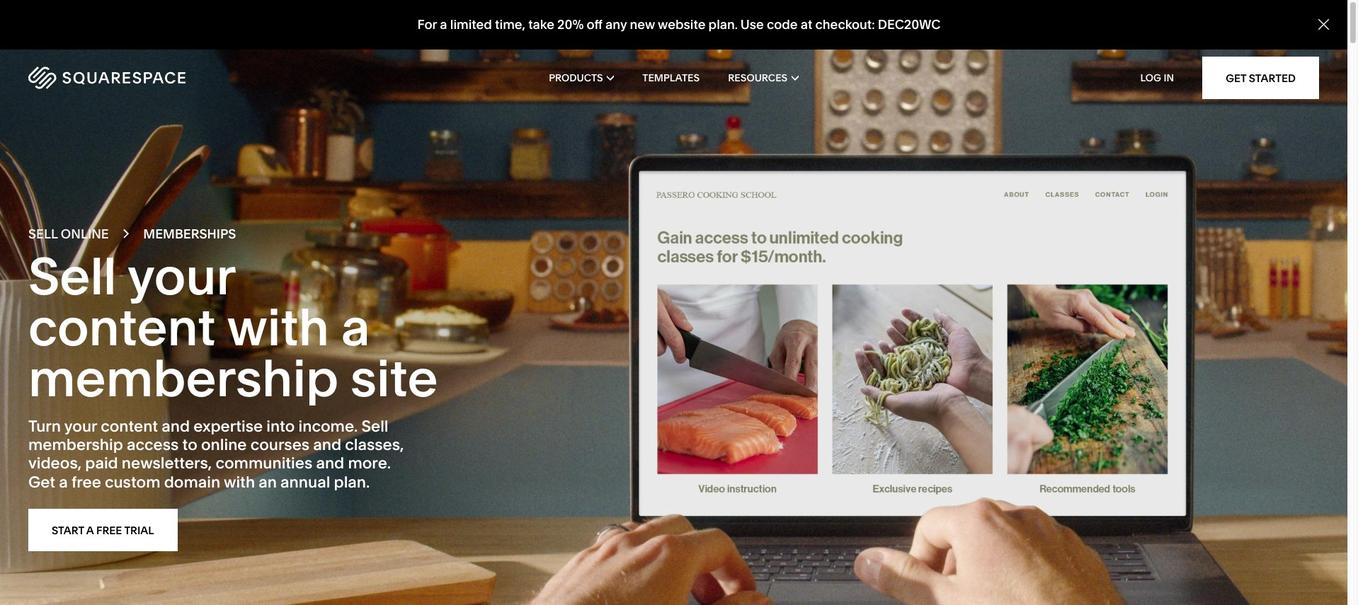 Task type: describe. For each thing, give the bounding box(es) containing it.
classes,
[[345, 436, 404, 455]]

checkout:
[[816, 16, 875, 33]]

a inside sell your content with a membership site
[[341, 296, 370, 358]]

at
[[801, 16, 813, 33]]

and up newsletters,
[[162, 417, 190, 436]]

to
[[182, 436, 197, 455]]

an
[[259, 473, 277, 492]]

income.
[[299, 417, 358, 436]]

online
[[61, 226, 109, 242]]

sell for sell your content with a membership site
[[28, 245, 117, 307]]

and down income.
[[316, 454, 344, 473]]

templates
[[643, 72, 700, 84]]

0 vertical spatial get
[[1226, 71, 1247, 85]]

started
[[1249, 71, 1296, 85]]

limited
[[450, 16, 492, 33]]

products button
[[549, 50, 614, 106]]

20%
[[558, 16, 584, 33]]

sell your content with a membership site main content
[[0, 0, 1359, 606]]

free inside turn your content and expertise into income. sell membership access to online courses and classes, videos, paid newsletters, communities and more. get a free custom domain with an annual plan.
[[71, 473, 101, 492]]

dec20wc
[[878, 16, 941, 33]]

use
[[741, 16, 764, 33]]

and up annual at the left of the page
[[313, 436, 342, 455]]

sell online link
[[28, 226, 109, 242]]

with
[[224, 473, 255, 492]]

membership site
[[28, 347, 438, 409]]

sell inside turn your content and expertise into income. sell membership access to online courses and classes, videos, paid newsletters, communities and more. get a free custom domain with an annual plan.
[[362, 417, 389, 436]]

domain
[[164, 473, 220, 492]]

any
[[606, 16, 627, 33]]

content
[[101, 417, 158, 436]]

newsletters,
[[122, 454, 212, 473]]

resources
[[728, 72, 788, 84]]

new
[[630, 16, 655, 33]]

custom
[[105, 473, 160, 492]]

videos,
[[28, 454, 82, 473]]



Task type: vqa. For each thing, say whether or not it's contained in the screenshot.
"code"
yes



Task type: locate. For each thing, give the bounding box(es) containing it.
sell inside sell your content with a membership site
[[28, 245, 117, 307]]

courses
[[251, 436, 310, 455]]

templates link
[[643, 50, 700, 106]]

for
[[418, 16, 437, 33]]

0 horizontal spatial your
[[64, 417, 97, 436]]

start
[[52, 524, 84, 537]]

and
[[162, 417, 190, 436], [313, 436, 342, 455], [316, 454, 344, 473]]

sell for sell online
[[28, 226, 58, 242]]

sell online
[[28, 226, 109, 242]]

free
[[71, 473, 101, 492], [96, 524, 122, 537]]

log
[[1141, 72, 1162, 84]]

membership
[[28, 436, 123, 455]]

your for sell
[[127, 245, 235, 307]]

1 horizontal spatial plan.
[[709, 16, 738, 33]]

a inside turn your content and expertise into income. sell membership access to online courses and classes, videos, paid newsletters, communities and more. get a free custom domain with an annual plan.
[[59, 473, 68, 492]]

plan. down classes,
[[334, 473, 370, 492]]

expertise
[[194, 417, 263, 436]]

get inside turn your content and expertise into income. sell membership access to online courses and classes, videos, paid newsletters, communities and more. get a free custom domain with an annual plan.
[[28, 473, 55, 492]]

access
[[127, 436, 179, 455]]

start a free trial link
[[28, 509, 178, 552]]

log             in
[[1141, 72, 1175, 84]]

start a free trial
[[52, 524, 154, 537]]

1 vertical spatial your
[[64, 417, 97, 436]]

your right turn
[[64, 417, 97, 436]]

a
[[440, 16, 447, 33], [341, 296, 370, 358], [59, 473, 68, 492], [86, 524, 94, 537]]

squarespace logo image
[[28, 67, 186, 89]]

get started link
[[1203, 57, 1320, 99]]

turn your content and expertise into income. sell membership access to online courses and classes, videos, paid newsletters, communities and more. get a free custom domain with an annual plan.
[[28, 417, 404, 492]]

trial
[[124, 524, 154, 537]]

squarespace logo link
[[28, 67, 287, 89]]

your inside turn your content and expertise into income. sell membership access to online courses and classes, videos, paid newsletters, communities and more. get a free custom domain with an annual plan.
[[64, 417, 97, 436]]

content with
[[28, 296, 329, 358]]

more.
[[348, 454, 391, 473]]

your for turn
[[64, 417, 97, 436]]

annual
[[281, 473, 330, 492]]

get left started
[[1226, 71, 1247, 85]]

in
[[1164, 72, 1175, 84]]

0 horizontal spatial get
[[28, 473, 55, 492]]

products
[[549, 72, 603, 84]]

0 horizontal spatial plan.
[[334, 473, 370, 492]]

get down membership at the left bottom of page
[[28, 473, 55, 492]]

sell up the more.
[[362, 417, 389, 436]]

online
[[201, 436, 247, 455]]

off
[[587, 16, 603, 33]]

0 vertical spatial plan.
[[709, 16, 738, 33]]

2 vertical spatial sell
[[362, 417, 389, 436]]

get started
[[1226, 71, 1296, 85]]

get
[[1226, 71, 1247, 85], [28, 473, 55, 492]]

code
[[767, 16, 798, 33]]

free left trial
[[96, 524, 122, 537]]

into
[[267, 417, 295, 436]]

1 horizontal spatial get
[[1226, 71, 1247, 85]]

plan. left use
[[709, 16, 738, 33]]

take
[[529, 16, 555, 33]]

turn
[[28, 417, 61, 436]]

plan.
[[709, 16, 738, 33], [334, 473, 370, 492]]

0 vertical spatial sell
[[28, 226, 58, 242]]

0 vertical spatial your
[[127, 245, 235, 307]]

your down memberships
[[127, 245, 235, 307]]

plan. inside turn your content and expertise into income. sell membership access to online courses and classes, videos, paid newsletters, communities and more. get a free custom domain with an annual plan.
[[334, 473, 370, 492]]

1 vertical spatial sell
[[28, 245, 117, 307]]

1 vertical spatial get
[[28, 473, 55, 492]]

1 vertical spatial plan.
[[334, 473, 370, 492]]

sell left online
[[28, 226, 58, 242]]

resources button
[[728, 50, 799, 106]]

1 vertical spatial free
[[96, 524, 122, 537]]

sell
[[28, 226, 58, 242], [28, 245, 117, 307], [362, 417, 389, 436]]

0 vertical spatial free
[[71, 473, 101, 492]]

1 horizontal spatial your
[[127, 245, 235, 307]]

for a limited time, take 20% off any new website plan. use code at checkout: dec20wc
[[418, 16, 941, 33]]

log             in link
[[1141, 72, 1175, 84]]

memberships
[[143, 226, 236, 242]]

free down membership at the left bottom of page
[[71, 473, 101, 492]]

sell your content with a membership site
[[28, 245, 438, 409]]

communities
[[216, 454, 313, 473]]

paid
[[85, 454, 118, 473]]

your
[[127, 245, 235, 307], [64, 417, 97, 436]]

time,
[[495, 16, 526, 33]]

website
[[658, 16, 706, 33]]

your inside sell your content with a membership site
[[127, 245, 235, 307]]

sell down sell online
[[28, 245, 117, 307]]



